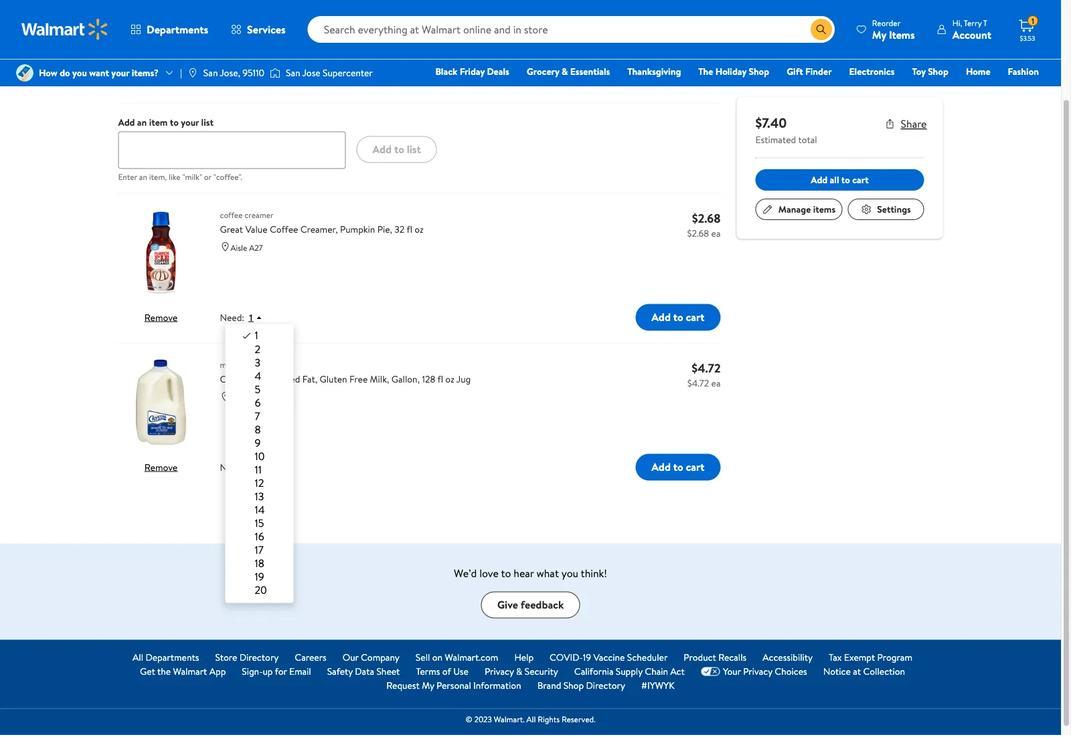 Task type: vqa. For each thing, say whether or not it's contained in the screenshot.
do
yes



Task type: locate. For each thing, give the bounding box(es) containing it.
hi,
[[953, 17, 962, 28]]

aisle a27 for $2.68
[[231, 242, 263, 254]]

1 vertical spatial &
[[516, 666, 522, 679]]

0 horizontal spatial your
[[111, 66, 129, 79]]

0 horizontal spatial list
[[201, 116, 214, 129]]

all departments link
[[133, 651, 199, 665]]

1 vertical spatial 2%
[[251, 373, 262, 386]]

2 aisle a27 from the top
[[231, 392, 263, 404]]

1 vertical spatial fl
[[437, 373, 443, 386]]

what
[[537, 566, 559, 581]]

shop for toy shop
[[928, 65, 949, 78]]

shop inside brand shop directory link
[[564, 680, 584, 693]]

13 option
[[241, 489, 288, 504]]

items right manage
[[813, 203, 836, 216]]

need: left "11"
[[220, 461, 244, 474]]

0 horizontal spatial items
[[125, 72, 148, 85]]

Search search field
[[308, 16, 835, 43]]

2 vertical spatial cart
[[686, 460, 705, 475]]

shop inside the holiday shop link
[[749, 65, 769, 78]]

need: up 1, selected option
[[220, 311, 244, 324]]

help link
[[515, 651, 534, 665]]

give feedback
[[497, 598, 564, 613]]

1 button
[[244, 312, 268, 324]]

privacy right your
[[743, 666, 773, 679]]

product recalls
[[684, 652, 747, 665]]

0 vertical spatial oz
[[415, 223, 424, 236]]

0 horizontal spatial shop
[[564, 680, 584, 693]]

1 vertical spatial aisle a27
[[231, 392, 263, 404]]

|
[[180, 66, 182, 79]]

2 vertical spatial 1
[[255, 328, 258, 343]]

1 vertical spatial all
[[527, 714, 536, 726]]

items for manage items
[[813, 203, 836, 216]]

13
[[255, 489, 264, 504]]

0 vertical spatial an
[[137, 116, 147, 129]]

walmart.com
[[445, 652, 498, 665]]

fl right 128
[[437, 373, 443, 386]]

1 horizontal spatial  image
[[187, 68, 198, 78]]

0 vertical spatial 19
[[255, 570, 264, 584]]

1 vertical spatial you
[[562, 566, 578, 581]]

& inside grocery & essentials link
[[562, 65, 568, 78]]

privacy inside privacy & security link
[[485, 666, 514, 679]]

1 remove from the top
[[144, 311, 178, 324]]

2% right milk
[[236, 359, 246, 371]]

ea inside the $4.72 $4.72 ea
[[711, 377, 721, 390]]

2 privacy from the left
[[743, 666, 773, 679]]

19 inside 2 3 4 5 6 7 8 9 10 11 12 13 14 15 16 17 18 19 20
[[255, 570, 264, 584]]

 image left 'how'
[[16, 64, 33, 82]]

privacy up information
[[485, 666, 514, 679]]

0 horizontal spatial  image
[[16, 64, 33, 82]]

aisle a27 down the value at the left top of page
[[231, 242, 263, 254]]

fat,
[[302, 373, 318, 386]]

0 vertical spatial all
[[133, 652, 143, 665]]

all
[[133, 652, 143, 665], [527, 714, 536, 726]]

0 vertical spatial 2%
[[236, 359, 246, 371]]

gift
[[787, 65, 803, 78]]

1 inside dropdown button
[[248, 313, 254, 323]]

11 option
[[241, 463, 288, 477]]

san for san jose, 95110
[[203, 66, 218, 79]]

think!
[[581, 566, 607, 581]]

you
[[72, 66, 87, 79], [562, 566, 578, 581]]

2 ea from the top
[[711, 377, 721, 390]]

request my personal information link
[[387, 680, 521, 694]]

departments inside "link"
[[146, 652, 199, 665]]

search icon image
[[816, 24, 827, 35]]

0 vertical spatial my
[[872, 27, 887, 42]]

2 add to cart button from the top
[[636, 455, 721, 481]]

& right grocery
[[562, 65, 568, 78]]

2 right want
[[118, 72, 123, 85]]

your for list
[[181, 116, 199, 129]]

black
[[435, 65, 457, 78]]

directory down california
[[586, 680, 625, 693]]

1 need: from the top
[[220, 311, 244, 324]]

oz right 32
[[415, 223, 424, 236]]

0 horizontal spatial &
[[516, 666, 522, 679]]

0 vertical spatial ea
[[711, 227, 721, 240]]

1 vertical spatial departments
[[146, 652, 199, 665]]

1 vertical spatial 1
[[248, 313, 254, 323]]

$7.40 estimated total
[[756, 113, 817, 146]]

items right want
[[125, 72, 148, 85]]

0 vertical spatial your
[[111, 66, 129, 79]]

19 option
[[241, 570, 288, 584]]

sell on walmart.com
[[416, 652, 498, 665]]

1 remove button from the top
[[144, 311, 178, 324]]

creamer
[[245, 210, 274, 221]]

1 horizontal spatial 2
[[255, 342, 261, 357]]

0 vertical spatial need:
[[220, 311, 244, 324]]

2 up 4
[[255, 342, 261, 357]]

fl right 32
[[407, 223, 412, 236]]

product
[[684, 652, 716, 665]]

up
[[263, 666, 273, 679]]

0 vertical spatial you
[[72, 66, 87, 79]]

1 up 1, selected option
[[248, 313, 254, 323]]

1 horizontal spatial my
[[872, 27, 887, 42]]

0 vertical spatial cart
[[853, 173, 869, 186]]

1 vertical spatial your
[[181, 116, 199, 129]]

a27 down the value at the left top of page
[[249, 242, 263, 254]]

one debit
[[937, 84, 982, 97]]

0 vertical spatial aisle a27
[[231, 242, 263, 254]]

1 horizontal spatial oz
[[445, 373, 455, 386]]

1 vertical spatial need:
[[220, 461, 244, 474]]

brand shop directory
[[537, 680, 625, 693]]

1 horizontal spatial 1
[[255, 328, 258, 343]]

2 remove from the top
[[144, 461, 178, 474]]

oz left jug
[[445, 373, 455, 386]]

cart inside button
[[853, 173, 869, 186]]

notice at collection link
[[823, 665, 905, 680]]

do
[[60, 66, 70, 79]]

walmart image
[[21, 19, 108, 40]]

1 vertical spatial remove
[[144, 461, 178, 474]]

2 need: from the top
[[220, 461, 244, 474]]

for
[[275, 666, 287, 679]]

aisle down crystal at bottom
[[231, 392, 247, 404]]

0 horizontal spatial fl
[[407, 223, 412, 236]]

8 option
[[241, 422, 288, 437]]

1 san from the left
[[203, 66, 218, 79]]

aisle a27 up 7
[[231, 392, 263, 404]]

shop right the holiday
[[749, 65, 769, 78]]

electronics
[[849, 65, 895, 78]]

need:
[[220, 311, 244, 324], [220, 461, 244, 474]]

1 vertical spatial 19
[[583, 652, 591, 665]]

Add an item to your list text field
[[118, 132, 346, 169]]

& inside privacy & security link
[[516, 666, 522, 679]]

san left "jose"
[[286, 66, 300, 79]]

safety
[[327, 666, 353, 679]]

3 option
[[241, 355, 288, 370]]

shop inside toy shop 'link'
[[928, 65, 949, 78]]

 image
[[270, 66, 281, 80]]

departments up the
[[146, 652, 199, 665]]

oz inside coffee creamer great value coffee creamer, pumpkin pie, 32 fl oz
[[415, 223, 424, 236]]

 image right |
[[187, 68, 198, 78]]

12 option
[[241, 476, 288, 491]]

a27 for $4.72
[[249, 392, 263, 404]]

0 horizontal spatial 2
[[118, 72, 123, 85]]

your right item
[[181, 116, 199, 129]]

1 vertical spatial 2
[[255, 342, 261, 357]]

0 vertical spatial departments
[[147, 22, 208, 37]]

 image
[[16, 64, 33, 82], [187, 68, 198, 78]]

gift finder
[[787, 65, 832, 78]]

15 option
[[241, 516, 288, 531]]

the holiday shop link
[[693, 64, 775, 79]]

a27 up 7
[[249, 392, 263, 404]]

9
[[255, 436, 261, 451]]

reserved.
[[562, 714, 596, 726]]

your right want
[[111, 66, 129, 79]]

my down terms
[[422, 680, 434, 693]]

0 horizontal spatial directory
[[240, 652, 279, 665]]

0 horizontal spatial 1
[[248, 313, 254, 323]]

1 horizontal spatial items
[[813, 203, 836, 216]]

your
[[111, 66, 129, 79], [181, 116, 199, 129]]

act
[[670, 666, 685, 679]]

san left the jose,
[[203, 66, 218, 79]]

0 horizontal spatial my
[[422, 680, 434, 693]]

data
[[355, 666, 374, 679]]

0 vertical spatial 1
[[1032, 15, 1035, 27]]

settings button
[[848, 199, 924, 220]]

1 horizontal spatial list
[[407, 142, 421, 157]]

a27 for $2.68
[[249, 242, 263, 254]]

directory up sign-
[[240, 652, 279, 665]]

love
[[480, 566, 499, 581]]

aisle a27
[[231, 242, 263, 254], [231, 392, 263, 404]]

2 horizontal spatial shop
[[928, 65, 949, 78]]

our
[[343, 652, 359, 665]]

careers
[[295, 652, 327, 665]]

1 horizontal spatial san
[[286, 66, 300, 79]]

departments
[[147, 22, 208, 37], [146, 652, 199, 665]]

privacy inside your privacy choices link
[[743, 666, 773, 679]]

0 vertical spatial items
[[125, 72, 148, 85]]

0 horizontal spatial 19
[[255, 570, 264, 584]]

2 inside 2 3 4 5 6 7 8 9 10 11 12 13 14 15 16 17 18 19 20
[[255, 342, 261, 357]]

1 vertical spatial my
[[422, 680, 434, 693]]

1 a27 from the top
[[249, 242, 263, 254]]

1 add to cart button from the top
[[636, 305, 721, 331]]

an left item,
[[139, 172, 147, 183]]

2 san from the left
[[286, 66, 300, 79]]

8
[[255, 422, 261, 437]]

1 vertical spatial add to cart button
[[636, 455, 721, 481]]

my inside reorder my items
[[872, 27, 887, 42]]

items?
[[132, 66, 159, 79]]

 image for san
[[187, 68, 198, 78]]

2 add to cart from the top
[[652, 460, 705, 475]]

11
[[255, 463, 262, 477]]

add inside button
[[811, 173, 828, 186]]

1 vertical spatial oz
[[445, 373, 455, 386]]

share button
[[885, 117, 927, 131]]

2 a27 from the top
[[249, 392, 263, 404]]

1, selected option
[[241, 328, 288, 343]]

0 vertical spatial add to cart button
[[636, 305, 721, 331]]

1 vertical spatial a27
[[249, 392, 263, 404]]

0 vertical spatial 2
[[118, 72, 123, 85]]

1 aisle from the top
[[231, 242, 247, 254]]

19 inside "link"
[[583, 652, 591, 665]]

you right the what
[[562, 566, 578, 581]]

privacy & security link
[[485, 665, 558, 680]]

add inside 'button'
[[373, 142, 392, 157]]

supply
[[616, 666, 643, 679]]

an
[[137, 116, 147, 129], [139, 172, 147, 183]]

an left item
[[137, 116, 147, 129]]

0 vertical spatial remove button
[[144, 311, 178, 324]]

0 vertical spatial a27
[[249, 242, 263, 254]]

aisle down great
[[231, 242, 247, 254]]

black friday deals
[[435, 65, 509, 78]]

san jose supercenter
[[286, 66, 373, 79]]

ea inside $2.68 $2.68 ea
[[711, 227, 721, 240]]

home
[[966, 65, 991, 78]]

estimated
[[756, 133, 796, 146]]

shop right toy
[[928, 65, 949, 78]]

san for san jose supercenter
[[286, 66, 300, 79]]

an for enter
[[139, 172, 147, 183]]

1 vertical spatial cart
[[686, 310, 705, 325]]

1 horizontal spatial your
[[181, 116, 199, 129]]

all up get
[[133, 652, 143, 665]]

0 vertical spatial aisle
[[231, 242, 247, 254]]

departments up |
[[147, 22, 208, 37]]

0 vertical spatial directory
[[240, 652, 279, 665]]

grocery & essentials
[[527, 65, 610, 78]]

0 horizontal spatial san
[[203, 66, 218, 79]]

0 horizontal spatial oz
[[415, 223, 424, 236]]

one debit link
[[930, 83, 988, 97]]

0 vertical spatial &
[[562, 65, 568, 78]]

1 vertical spatial ea
[[711, 377, 721, 390]]

items
[[889, 27, 915, 42]]

1 inside the need: list box
[[255, 328, 258, 343]]

7 option
[[241, 409, 288, 424]]

california
[[574, 666, 614, 679]]

you right do
[[72, 66, 87, 79]]

get
[[140, 666, 155, 679]]

1 horizontal spatial all
[[527, 714, 536, 726]]

great
[[220, 223, 243, 236]]

1 horizontal spatial shop
[[749, 65, 769, 78]]

2%
[[236, 359, 246, 371], [251, 373, 262, 386]]

1 privacy from the left
[[485, 666, 514, 679]]

2 horizontal spatial 1
[[1032, 15, 1035, 27]]

milk 2% crystal 2% reduced fat, gluten free milk, gallon, 128 fl oz jug
[[220, 359, 471, 386]]

ea for $4.72
[[711, 377, 721, 390]]

1 vertical spatial aisle
[[231, 392, 247, 404]]

add to list button
[[357, 137, 437, 163]]

1 ea from the top
[[711, 227, 721, 240]]

0 horizontal spatial all
[[133, 652, 143, 665]]

jose
[[302, 66, 321, 79]]

2% down 3
[[251, 373, 262, 386]]

1 horizontal spatial &
[[562, 65, 568, 78]]

add
[[118, 116, 135, 129], [373, 142, 392, 157], [811, 173, 828, 186], [652, 310, 671, 325], [652, 460, 671, 475]]

store directory link
[[215, 651, 279, 665]]

accessibility
[[763, 652, 813, 665]]

remove
[[144, 311, 178, 324], [144, 461, 178, 474]]

0 vertical spatial fl
[[407, 223, 412, 236]]

0 horizontal spatial privacy
[[485, 666, 514, 679]]

1 vertical spatial list
[[407, 142, 421, 157]]

1 horizontal spatial fl
[[437, 373, 443, 386]]

& down "help" link
[[516, 666, 522, 679]]

1 horizontal spatial 19
[[583, 652, 591, 665]]

1 horizontal spatial privacy
[[743, 666, 773, 679]]

pumpkin
[[340, 223, 375, 236]]

1 vertical spatial add to cart
[[652, 460, 705, 475]]

share
[[901, 117, 927, 131]]

9 option
[[241, 436, 288, 451]]

aisle
[[231, 242, 247, 254], [231, 392, 247, 404]]

1 vertical spatial directory
[[586, 680, 625, 693]]

all left "rights" at the right bottom of page
[[527, 714, 536, 726]]

add to cart button for $2.68
[[636, 305, 721, 331]]

list inside 'button'
[[407, 142, 421, 157]]

1 vertical spatial items
[[813, 203, 836, 216]]

need: list box
[[225, 325, 294, 604]]

1 down 1 dropdown button
[[255, 328, 258, 343]]

2 items
[[118, 72, 148, 85]]

cart for $2.68
[[686, 310, 705, 325]]

shop right brand
[[564, 680, 584, 693]]

2 remove button from the top
[[144, 461, 178, 474]]

1 horizontal spatial 2%
[[251, 373, 262, 386]]

1 add to cart from the top
[[652, 310, 705, 325]]

terms
[[416, 666, 440, 679]]

1 aisle a27 from the top
[[231, 242, 263, 254]]

items inside "button"
[[813, 203, 836, 216]]

your
[[723, 666, 741, 679]]

0 vertical spatial add to cart
[[652, 310, 705, 325]]

18 option
[[241, 556, 288, 571]]

1 vertical spatial remove button
[[144, 461, 178, 474]]

items for 2 items
[[125, 72, 148, 85]]

1 up '$3.53'
[[1032, 15, 1035, 27]]

0 vertical spatial list
[[201, 116, 214, 129]]

gluten
[[320, 373, 347, 386]]

all departments
[[133, 652, 199, 665]]

0 vertical spatial remove
[[144, 311, 178, 324]]

2 aisle from the top
[[231, 392, 247, 404]]

reduced
[[265, 373, 300, 386]]

1 horizontal spatial you
[[562, 566, 578, 581]]

1 vertical spatial an
[[139, 172, 147, 183]]

my left items
[[872, 27, 887, 42]]

cart for $4.72
[[686, 460, 705, 475]]



Task type: describe. For each thing, give the bounding box(es) containing it.
chain
[[645, 666, 668, 679]]

all
[[830, 173, 839, 186]]

reorder my items
[[872, 17, 915, 42]]

your for items?
[[111, 66, 129, 79]]

reorder
[[872, 17, 901, 28]]

information
[[473, 680, 521, 693]]

ea for $2.68
[[711, 227, 721, 240]]

your privacy choices link
[[701, 665, 807, 680]]

gallon,
[[391, 373, 420, 386]]

add all to cart button
[[756, 169, 924, 191]]

our company
[[343, 652, 400, 665]]

coffee creamer great value coffee creamer, pumpkin pie, 32 fl oz
[[220, 210, 424, 236]]

aisle for $2.68
[[231, 242, 247, 254]]

& for privacy
[[516, 666, 522, 679]]

my inside notice at collection request my personal information
[[422, 680, 434, 693]]

20
[[255, 583, 267, 598]]

©
[[466, 714, 472, 726]]

privacy & security
[[485, 666, 558, 679]]

2 for 3
[[255, 342, 261, 357]]

company
[[361, 652, 400, 665]]

0 horizontal spatial 2%
[[236, 359, 246, 371]]

#iywyk
[[641, 680, 675, 693]]

128
[[422, 373, 435, 386]]

electronics link
[[843, 64, 901, 79]]

by
[[620, 71, 632, 85]]

crystal
[[220, 373, 249, 386]]

friday
[[460, 65, 485, 78]]

4 option
[[241, 369, 288, 384]]

manage items
[[779, 203, 836, 216]]

sell on walmart.com link
[[416, 651, 498, 665]]

toy shop link
[[906, 64, 955, 79]]

fashion registry
[[885, 65, 1039, 97]]

total
[[798, 133, 817, 146]]

hi, terry t account
[[953, 17, 992, 42]]

aisle a27 for $4.72
[[231, 392, 263, 404]]

oz inside milk 2% crystal 2% reduced fat, gluten free milk, gallon, 128 fl oz jug
[[445, 373, 455, 386]]

2023
[[474, 714, 492, 726]]

"coffee".
[[213, 172, 242, 183]]

17 option
[[241, 543, 288, 558]]

supercenter
[[323, 66, 373, 79]]

fl inside milk 2% crystal 2% reduced fat, gluten free milk, gallon, 128 fl oz jug
[[437, 373, 443, 386]]

like
[[169, 172, 181, 183]]

aisle for $4.72
[[231, 392, 247, 404]]

great value coffee creamer, pumpkin pie, 32 fl oz link
[[220, 223, 671, 237]]

10
[[255, 449, 265, 464]]

to inside 'button'
[[394, 142, 404, 157]]

6
[[255, 396, 261, 410]]

tax
[[829, 652, 842, 665]]

deals
[[487, 65, 509, 78]]

give feedback button
[[481, 592, 580, 619]]

exempt
[[844, 652, 875, 665]]

creamer,
[[300, 223, 338, 236]]

item,
[[149, 172, 167, 183]]

san jose, 95110
[[203, 66, 264, 79]]

16 option
[[241, 530, 288, 544]]

enter
[[118, 172, 137, 183]]

an for add
[[137, 116, 147, 129]]

remove for $4.72
[[144, 461, 178, 474]]

jug
[[457, 373, 471, 386]]

safety data sheet
[[327, 666, 400, 679]]

6 option
[[241, 396, 288, 410]]

toy shop
[[912, 65, 949, 78]]

10 option
[[241, 449, 288, 464]]

gift finder link
[[781, 64, 838, 79]]

walmart.
[[494, 714, 525, 726]]

security
[[525, 666, 558, 679]]

5 option
[[241, 382, 288, 397]]

 image for how
[[16, 64, 33, 82]]

give
[[497, 598, 518, 613]]

remove for $2.68
[[144, 311, 178, 324]]

value
[[245, 223, 268, 236]]

covid-19 vaccine scheduler
[[550, 652, 668, 665]]

scheduler
[[627, 652, 668, 665]]

how
[[39, 66, 57, 79]]

fl inside coffee creamer great value coffee creamer, pumpkin pie, 32 fl oz
[[407, 223, 412, 236]]

manage items button
[[756, 199, 843, 220]]

settings
[[877, 203, 911, 216]]

14 option
[[241, 503, 288, 518]]

help
[[515, 652, 534, 665]]

hear
[[514, 566, 534, 581]]

brand shop directory link
[[537, 680, 625, 694]]

debit
[[959, 84, 982, 97]]

departments inside popup button
[[147, 22, 208, 37]]

privacy choices icon image
[[701, 668, 720, 677]]

4
[[255, 369, 261, 384]]

covid-19 vaccine scheduler link
[[550, 651, 668, 665]]

request
[[387, 680, 420, 693]]

20 option
[[241, 583, 288, 598]]

shop for brand shop directory
[[564, 680, 584, 693]]

add to cart for $4.72
[[652, 460, 705, 475]]

want
[[89, 66, 109, 79]]

departments button
[[119, 13, 220, 46]]

walmart+
[[999, 84, 1039, 97]]

recalls
[[719, 652, 747, 665]]

3
[[255, 355, 260, 370]]

app
[[209, 666, 226, 679]]

add to cart button for $4.72
[[636, 455, 721, 481]]

15
[[255, 516, 264, 531]]

jose,
[[220, 66, 240, 79]]

milk,
[[370, 373, 389, 386]]

remove button for $4.72
[[144, 461, 178, 474]]

Walmart Site-Wide search field
[[308, 16, 835, 43]]

services
[[247, 22, 286, 37]]

coffee
[[220, 210, 243, 221]]

& for grocery
[[562, 65, 568, 78]]

all inside all departments "link"
[[133, 652, 143, 665]]

#iywyk link
[[641, 680, 675, 694]]

covid-
[[550, 652, 583, 665]]

add an item to your list
[[118, 116, 214, 129]]

how do you want your items?
[[39, 66, 159, 79]]

use
[[453, 666, 469, 679]]

store directory
[[215, 652, 279, 665]]

2 for items
[[118, 72, 123, 85]]

2 option
[[241, 342, 288, 357]]

notice
[[823, 666, 851, 679]]

registry
[[885, 84, 919, 97]]

1 horizontal spatial directory
[[586, 680, 625, 693]]

0 horizontal spatial you
[[72, 66, 87, 79]]

choices
[[775, 666, 807, 679]]

to inside button
[[842, 173, 850, 186]]

remove button for $2.68
[[144, 311, 178, 324]]

add to cart for $2.68
[[652, 310, 705, 325]]



